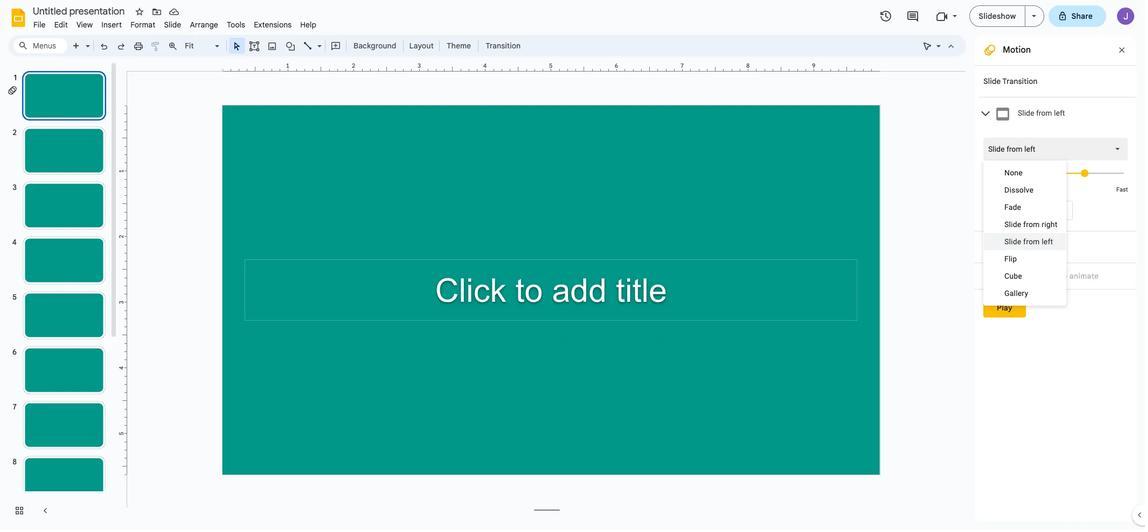 Task type: vqa. For each thing, say whether or not it's contained in the screenshot.
Slides at the top
yes



Task type: describe. For each thing, give the bounding box(es) containing it.
theme button
[[442, 38, 476, 54]]

transition button
[[481, 38, 525, 54]]

from down all
[[1023, 220, 1040, 229]]

slide from left option
[[988, 144, 1035, 155]]

select an object to animate
[[998, 272, 1099, 281]]

1 horizontal spatial to
[[1060, 272, 1067, 281]]

slide from left inside list box
[[1004, 238, 1053, 246]]

from inside option
[[1007, 145, 1023, 154]]

format menu item
[[126, 18, 160, 31]]

transition inside button
[[486, 41, 521, 51]]

edit menu item
[[50, 18, 72, 31]]

slide transition
[[983, 77, 1038, 86]]

left inside list box
[[1042, 238, 1053, 246]]

Star checkbox
[[132, 4, 147, 19]]

animations
[[1009, 242, 1049, 252]]

Zoom field
[[182, 38, 224, 54]]

flip
[[1004, 255, 1017, 264]]

medium button
[[1031, 186, 1079, 193]]

animate
[[1069, 272, 1099, 281]]

Rename text field
[[29, 4, 131, 17]]

shape image
[[284, 38, 297, 53]]

background button
[[349, 38, 401, 54]]

slide from left list box
[[983, 138, 1128, 161]]

format
[[130, 20, 155, 30]]

slide from right
[[1004, 220, 1058, 229]]

slideshow
[[979, 11, 1016, 21]]

arrange
[[190, 20, 218, 30]]

slide inside tab
[[1018, 109, 1034, 118]]

list box inside motion application
[[983, 161, 1066, 306]]

object animations
[[983, 242, 1049, 252]]

slide inside option
[[988, 145, 1005, 154]]

mode and view toolbar
[[919, 35, 960, 57]]

help menu item
[[296, 18, 321, 31]]

slides
[[1038, 206, 1056, 214]]

slide from left tab panel
[[979, 130, 1136, 231]]

main toolbar
[[67, 38, 526, 54]]

slide inside menu item
[[164, 20, 181, 30]]

slide from left inside slide from left tab
[[1018, 109, 1065, 118]]

apply to all slides button
[[983, 201, 1073, 220]]

layout button
[[406, 38, 437, 54]]

help
[[300, 20, 316, 30]]

Menus field
[[13, 38, 67, 53]]

presentation options image
[[1032, 15, 1036, 17]]

menu bar banner
[[0, 0, 1145, 531]]

duration element
[[983, 161, 1128, 193]]

select line image
[[315, 39, 322, 43]]

layout
[[409, 41, 434, 51]]

theme
[[447, 41, 471, 51]]

none
[[1004, 169, 1023, 177]]

slider inside slide from left 'tab panel'
[[983, 161, 1128, 185]]

dissolve
[[1004, 186, 1034, 195]]

slide menu item
[[160, 18, 186, 31]]

motion
[[1003, 45, 1031, 56]]

edit
[[54, 20, 68, 30]]

left inside tab
[[1054, 109, 1065, 118]]

apply to all slides
[[1000, 206, 1056, 214]]

insert menu item
[[97, 18, 126, 31]]

fast
[[1116, 186, 1128, 193]]

slide from left inside slide from left 'list box'
[[988, 145, 1035, 154]]



Task type: locate. For each thing, give the bounding box(es) containing it.
left up slide from left 'list box'
[[1054, 109, 1065, 118]]

motion application
[[0, 0, 1145, 531]]

slow
[[983, 186, 996, 193]]

2 horizontal spatial left
[[1054, 109, 1065, 118]]

gallery
[[1004, 289, 1028, 298]]

menu bar inside menu bar banner
[[29, 14, 321, 32]]

object
[[1034, 272, 1058, 281]]

extensions menu item
[[250, 18, 296, 31]]

slow button
[[983, 186, 996, 193]]

1 horizontal spatial transition
[[1002, 77, 1038, 86]]

insert image image
[[266, 38, 278, 53]]

2 vertical spatial left
[[1042, 238, 1053, 246]]

share
[[1072, 11, 1093, 21]]

0 horizontal spatial left
[[1024, 145, 1035, 154]]

play button
[[983, 299, 1026, 318]]

left inside option
[[1024, 145, 1035, 154]]

to right object
[[1060, 272, 1067, 281]]

1 vertical spatial slide from left
[[988, 145, 1035, 154]]

transition
[[486, 41, 521, 51], [1002, 77, 1038, 86]]

cube
[[1004, 272, 1022, 281]]

1 vertical spatial transition
[[1002, 77, 1038, 86]]

slide from left
[[1018, 109, 1065, 118], [988, 145, 1035, 154], [1004, 238, 1053, 246]]

new slide with layout image
[[83, 39, 90, 43]]

right
[[1042, 220, 1058, 229]]

left
[[1054, 109, 1065, 118], [1024, 145, 1035, 154], [1042, 238, 1053, 246]]

from
[[1036, 109, 1052, 118], [1007, 145, 1023, 154], [1023, 220, 1040, 229], [1023, 238, 1040, 246]]

navigation
[[0, 61, 119, 531]]

insert
[[101, 20, 122, 30]]

slide from left up none
[[988, 145, 1035, 154]]

1 vertical spatial left
[[1024, 145, 1035, 154]]

file menu item
[[29, 18, 50, 31]]

1 horizontal spatial left
[[1042, 238, 1053, 246]]

play
[[997, 303, 1013, 313]]

file
[[33, 20, 46, 30]]

select
[[998, 272, 1021, 281]]

from inside tab
[[1036, 109, 1052, 118]]

view menu item
[[72, 18, 97, 31]]

menu bar containing file
[[29, 14, 321, 32]]

from up slide from left 'list box'
[[1036, 109, 1052, 118]]

Zoom text field
[[183, 38, 213, 53]]

tools menu item
[[223, 18, 250, 31]]

apply
[[1000, 206, 1018, 214]]

0 vertical spatial to
[[1020, 206, 1027, 214]]

0 vertical spatial left
[[1054, 109, 1065, 118]]

from down slide from right
[[1023, 238, 1040, 246]]

list box
[[983, 161, 1066, 306]]

transition inside motion section
[[1002, 77, 1038, 86]]

to left all
[[1020, 206, 1027, 214]]

fade
[[1004, 203, 1021, 212]]

select an object to animate button
[[983, 270, 1106, 283]]

arrange menu item
[[186, 18, 223, 31]]

left up duration element
[[1024, 145, 1035, 154]]

transition right theme button
[[486, 41, 521, 51]]

an
[[1023, 272, 1032, 281]]

slide from left down slide from right
[[1004, 238, 1053, 246]]

share button
[[1048, 5, 1106, 27]]

tools
[[227, 20, 245, 30]]

navigation inside motion application
[[0, 61, 119, 531]]

fast button
[[1116, 186, 1128, 193]]

extensions
[[254, 20, 292, 30]]

0 vertical spatial transition
[[486, 41, 521, 51]]

background
[[353, 41, 396, 51]]

list box containing none
[[983, 161, 1066, 306]]

menu bar
[[29, 14, 321, 32]]

object
[[983, 242, 1007, 252]]

1 vertical spatial to
[[1060, 272, 1067, 281]]

slide from left tab
[[979, 97, 1136, 130]]

slide from left up slide from left 'list box'
[[1018, 109, 1065, 118]]

0 horizontal spatial to
[[1020, 206, 1027, 214]]

slider
[[983, 161, 1128, 185]]

0 vertical spatial slide from left
[[1018, 109, 1065, 118]]

view
[[76, 20, 93, 30]]

transition down motion
[[1002, 77, 1038, 86]]

from up none
[[1007, 145, 1023, 154]]

to inside slide from left 'tab panel'
[[1020, 206, 1027, 214]]

0 horizontal spatial transition
[[486, 41, 521, 51]]

medium
[[1044, 186, 1066, 193]]

all
[[1029, 206, 1036, 214]]

2 vertical spatial slide from left
[[1004, 238, 1053, 246]]

slide
[[164, 20, 181, 30], [983, 77, 1001, 86], [1018, 109, 1034, 118], [988, 145, 1005, 154], [1004, 220, 1021, 229], [1004, 238, 1021, 246]]

left down right at the right of page
[[1042, 238, 1053, 246]]

motion section
[[975, 35, 1136, 522]]

to
[[1020, 206, 1027, 214], [1060, 272, 1067, 281]]

slideshow button
[[970, 5, 1025, 27]]



